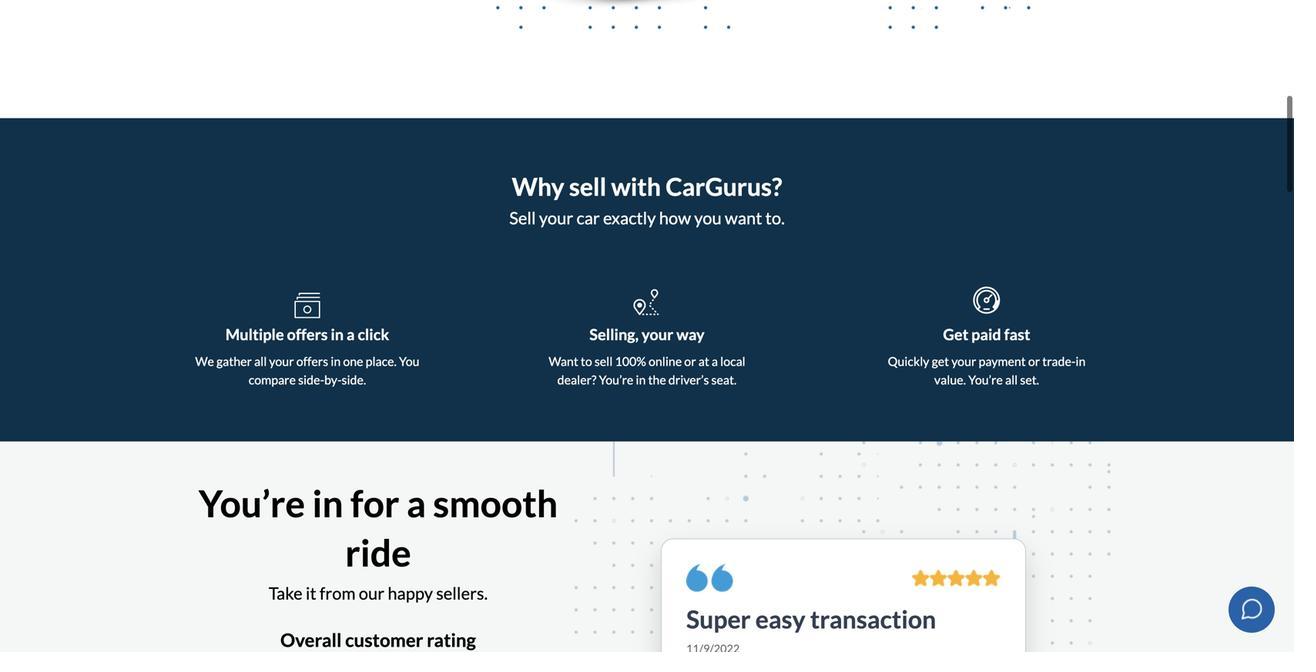 Task type: vqa. For each thing, say whether or not it's contained in the screenshot.
displaying
no



Task type: describe. For each thing, give the bounding box(es) containing it.
you
[[399, 354, 420, 369]]

smooth
[[433, 481, 558, 525]]

place.
[[366, 354, 397, 369]]

local
[[721, 354, 746, 369]]

with
[[611, 172, 661, 202]]

at
[[699, 354, 710, 369]]

sellers.
[[436, 584, 488, 604]]

compare
[[249, 372, 296, 388]]

from
[[320, 584, 356, 604]]

2 5.0 stars image from the left
[[930, 570, 948, 587]]

gather
[[216, 354, 252, 369]]

super
[[687, 605, 751, 634]]

we
[[195, 354, 214, 369]]

get paid fast
[[943, 325, 1031, 344]]

car
[[577, 208, 600, 228]]

online
[[649, 354, 682, 369]]

in inside the quickly get your payment or trade-in value. you're all set.
[[1076, 354, 1086, 369]]

dealer?
[[558, 372, 597, 388]]

side-
[[298, 372, 324, 388]]

one
[[343, 354, 363, 369]]

a inside want to sell 100% online or at a local dealer? you're in the driver's seat.
[[712, 354, 718, 369]]

or inside the quickly get your payment or trade-in value. you're all set.
[[1029, 354, 1040, 369]]

fast
[[1005, 325, 1031, 344]]

driver's
[[669, 372, 709, 388]]

get
[[932, 354, 949, 369]]

100%
[[615, 354, 646, 369]]

multiple
[[226, 325, 284, 344]]

to
[[581, 354, 592, 369]]

you're in for a smooth ride
[[199, 481, 558, 575]]

selling,
[[590, 325, 639, 344]]

by-
[[324, 372, 342, 388]]

we gather all your offers in one place. you compare side-by-side.
[[195, 354, 420, 388]]

it
[[306, 584, 316, 604]]

offers inside we gather all your offers in one place. you compare side-by-side.
[[296, 354, 328, 369]]

you're inside want to sell 100% online or at a local dealer? you're in the driver's seat.
[[599, 372, 634, 388]]

a for smooth
[[407, 481, 426, 525]]

our
[[359, 584, 385, 604]]

in inside we gather all your offers in one place. you compare side-by-side.
[[331, 354, 341, 369]]

ride
[[345, 530, 411, 575]]

click
[[358, 325, 389, 344]]

the
[[648, 372, 666, 388]]

trade-
[[1043, 354, 1076, 369]]

overall
[[280, 629, 342, 651]]

cargurus?
[[666, 172, 783, 202]]

customer
[[345, 629, 423, 651]]

payment
[[979, 354, 1026, 369]]

rating
[[427, 629, 476, 651]]

super easy transaction
[[687, 605, 936, 634]]



Task type: locate. For each thing, give the bounding box(es) containing it.
0 vertical spatial offers
[[287, 325, 328, 344]]

0 horizontal spatial you're
[[199, 481, 305, 525]]

0 horizontal spatial all
[[254, 354, 267, 369]]

you
[[694, 208, 722, 228]]

overall customer rating
[[280, 629, 476, 651]]

to.
[[766, 208, 785, 228]]

your up online
[[642, 325, 674, 344]]

offers up side-
[[296, 354, 328, 369]]

in
[[331, 325, 344, 344], [331, 354, 341, 369], [1076, 354, 1086, 369], [636, 372, 646, 388], [312, 481, 343, 525]]

happy
[[388, 584, 433, 604]]

offers up we gather all your offers in one place. you compare side-by-side.
[[287, 325, 328, 344]]

offers
[[287, 325, 328, 344], [296, 354, 328, 369]]

sell
[[509, 208, 536, 228]]

your up the compare
[[269, 354, 294, 369]]

in inside want to sell 100% online or at a local dealer? you're in the driver's seat.
[[636, 372, 646, 388]]

why
[[512, 172, 565, 202]]

1 horizontal spatial or
[[1029, 354, 1040, 369]]

multiple offers in a click
[[226, 325, 389, 344]]

1 vertical spatial all
[[1006, 372, 1018, 388]]

1 vertical spatial a
[[712, 354, 718, 369]]

2 vertical spatial a
[[407, 481, 426, 525]]

your inside we gather all your offers in one place. you compare side-by-side.
[[269, 354, 294, 369]]

way
[[677, 325, 705, 344]]

seat.
[[712, 372, 737, 388]]

0 vertical spatial a
[[347, 325, 355, 344]]

how
[[659, 208, 691, 228]]

a
[[347, 325, 355, 344], [712, 354, 718, 369], [407, 481, 426, 525]]

a right for
[[407, 481, 426, 525]]

your left car
[[539, 208, 573, 228]]

0 vertical spatial all
[[254, 354, 267, 369]]

exactly
[[603, 208, 656, 228]]

transaction
[[811, 605, 936, 634]]

you're inside the quickly get your payment or trade-in value. you're all set.
[[969, 372, 1003, 388]]

2 horizontal spatial a
[[712, 354, 718, 369]]

or left at
[[684, 354, 696, 369]]

a inside you're in for a smooth ride
[[407, 481, 426, 525]]

1 5.0 stars image from the left
[[912, 570, 930, 587]]

quote image
[[687, 564, 733, 593]]

get
[[943, 325, 969, 344]]

2 horizontal spatial you're
[[969, 372, 1003, 388]]

0 vertical spatial sell
[[569, 172, 607, 202]]

5.0 stars image
[[912, 570, 930, 587], [930, 570, 948, 587], [948, 570, 966, 587], [966, 570, 983, 587]]

or up the set. at the bottom of the page
[[1029, 354, 1040, 369]]

1 horizontal spatial a
[[407, 481, 426, 525]]

1 horizontal spatial you're
[[599, 372, 634, 388]]

your inside the quickly get your payment or trade-in value. you're all set.
[[952, 354, 977, 369]]

0 horizontal spatial a
[[347, 325, 355, 344]]

all inside the quickly get your payment or trade-in value. you're all set.
[[1006, 372, 1018, 388]]

side.
[[342, 372, 366, 388]]

5.0 stars image
[[983, 570, 1001, 587]]

easy
[[756, 605, 806, 634]]

1 or from the left
[[684, 354, 696, 369]]

gray car image
[[427, 0, 1088, 57]]

1 vertical spatial sell
[[595, 354, 613, 369]]

why sell with cargurus? sell your car exactly how you want to.
[[509, 172, 785, 228]]

3 5.0 stars image from the left
[[948, 570, 966, 587]]

4 5.0 stars image from the left
[[966, 570, 983, 587]]

want to sell 100% online or at a local dealer? you're in the driver's seat.
[[549, 354, 746, 388]]

want
[[725, 208, 762, 228]]

sell inside why sell with cargurus? sell your car exactly how you want to.
[[569, 172, 607, 202]]

quickly get your payment or trade-in value. you're all set.
[[888, 354, 1086, 388]]

you're inside you're in for a smooth ride
[[199, 481, 305, 525]]

you're
[[599, 372, 634, 388], [969, 372, 1003, 388], [199, 481, 305, 525]]

want
[[549, 354, 579, 369]]

open chat window image
[[1240, 597, 1264, 622]]

sell
[[569, 172, 607, 202], [595, 354, 613, 369]]

a for click
[[347, 325, 355, 344]]

a left click on the left
[[347, 325, 355, 344]]

take
[[269, 584, 303, 604]]

your up value.
[[952, 354, 977, 369]]

selling, your way
[[590, 325, 705, 344]]

take it from our happy sellers.
[[269, 584, 488, 604]]

set.
[[1020, 372, 1040, 388]]

all up the compare
[[254, 354, 267, 369]]

in inside you're in for a smooth ride
[[312, 481, 343, 525]]

1 vertical spatial offers
[[296, 354, 328, 369]]

all
[[254, 354, 267, 369], [1006, 372, 1018, 388]]

all inside we gather all your offers in one place. you compare side-by-side.
[[254, 354, 267, 369]]

your
[[539, 208, 573, 228], [642, 325, 674, 344], [269, 354, 294, 369], [952, 354, 977, 369]]

sell up car
[[569, 172, 607, 202]]

a right at
[[712, 354, 718, 369]]

quickly
[[888, 354, 930, 369]]

1 horizontal spatial all
[[1006, 372, 1018, 388]]

paid
[[972, 325, 1002, 344]]

or
[[684, 354, 696, 369], [1029, 354, 1040, 369]]

2 or from the left
[[1029, 354, 1040, 369]]

0 horizontal spatial or
[[684, 354, 696, 369]]

for
[[351, 481, 400, 525]]

sell inside want to sell 100% online or at a local dealer? you're in the driver's seat.
[[595, 354, 613, 369]]

or inside want to sell 100% online or at a local dealer? you're in the driver's seat.
[[684, 354, 696, 369]]

sell right to
[[595, 354, 613, 369]]

all left the set. at the bottom of the page
[[1006, 372, 1018, 388]]

value.
[[935, 372, 966, 388]]

your inside why sell with cargurus? sell your car exactly how you want to.
[[539, 208, 573, 228]]



